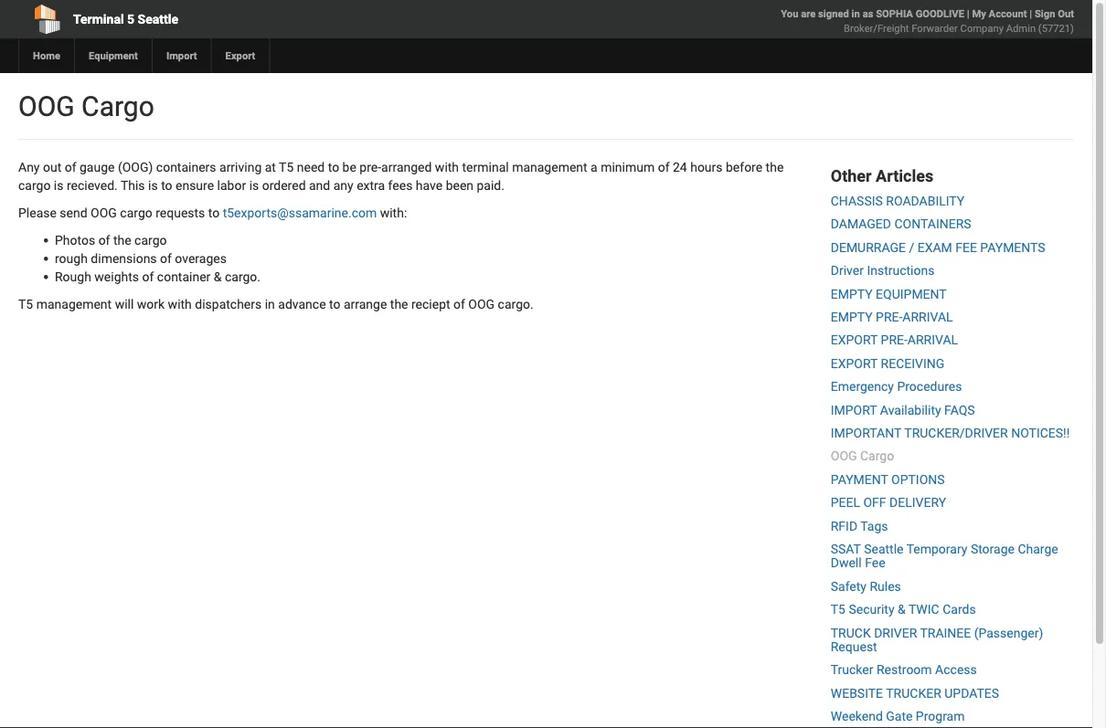 Task type: vqa. For each thing, say whether or not it's contained in the screenshot.
by
no



Task type: describe. For each thing, give the bounding box(es) containing it.
24
[[673, 160, 687, 175]]

updates
[[945, 686, 1000, 702]]

t5 management will work with dispatchers in advance to arrange the reciept of oog cargo.
[[18, 297, 534, 312]]

of up work
[[142, 269, 154, 284]]

sophia
[[876, 8, 914, 20]]

photos
[[55, 233, 95, 248]]

cargo. inside photos of the cargo rough dimensions of overages rough weights of container & cargo.
[[225, 269, 261, 284]]

in inside you are signed in as sophia goodlive | my account | sign out broker/freight forwarder company admin (57721)
[[852, 8, 860, 20]]

website trucker updates link
[[831, 686, 1000, 702]]

fee
[[865, 556, 886, 571]]

faqs
[[945, 403, 975, 418]]

broker/freight
[[844, 22, 909, 34]]

are
[[801, 8, 816, 20]]

chassis
[[831, 194, 883, 209]]

charge
[[1018, 542, 1059, 557]]

please
[[18, 205, 57, 220]]

procedures
[[898, 380, 962, 395]]

options
[[892, 472, 945, 488]]

container
[[157, 269, 211, 284]]

of right "out"
[[65, 160, 76, 175]]

1 vertical spatial management
[[36, 297, 112, 312]]

gate
[[886, 710, 913, 725]]

driver instructions link
[[831, 263, 935, 278]]

exam
[[918, 240, 953, 255]]

to down labor
[[208, 205, 220, 220]]

emergency procedures link
[[831, 380, 962, 395]]

with inside any out of gauge (oog) containers arriving at t5 need to be pre-arranged with terminal management a minimum of 24 hours before the cargo is recieved. this is to ensure labor is ordered and any extra fees have been paid.
[[435, 160, 459, 175]]

other
[[831, 166, 872, 186]]

damaged containers link
[[831, 217, 972, 232]]

3 is from the left
[[249, 178, 259, 193]]

t5exports@ssamarine.com
[[223, 205, 377, 220]]

my account link
[[973, 8, 1027, 20]]

& inside photos of the cargo rough dimensions of overages rough weights of container & cargo.
[[214, 269, 222, 284]]

ssat seattle temporary storage charge dwell fee link
[[831, 542, 1059, 571]]

goodlive
[[916, 8, 965, 20]]

please send oog cargo requests to t5exports@ssamarine.com with:
[[18, 205, 407, 220]]

rough
[[55, 251, 88, 266]]

trucker
[[831, 663, 874, 678]]

overages
[[175, 251, 227, 266]]

oog right reciept
[[469, 297, 495, 312]]

(oog)
[[118, 160, 153, 175]]

reciept
[[412, 297, 450, 312]]

empty equipment link
[[831, 287, 947, 302]]

cargo inside other articles chassis roadability damaged containers demurrage / exam fee payments driver instructions empty equipment empty pre-arrival export pre-arrival export receiving emergency procedures import availability faqs important trucker/driver notices!! oog cargo payment options peel off delivery rfid tags ssat seattle temporary storage charge dwell fee safety rules t5 security & twic cards truck driver trainee (passenger) request trucker restroom access website trucker updates weekend gate program
[[861, 449, 895, 464]]

any
[[334, 178, 354, 193]]

cargo for send
[[120, 205, 152, 220]]

been
[[446, 178, 474, 193]]

cargo for of
[[135, 233, 167, 248]]

terminal 5 seattle link
[[18, 0, 442, 38]]

t5exports@ssamarine.com link
[[223, 205, 377, 220]]

twic
[[909, 603, 940, 618]]

this
[[121, 178, 145, 193]]

ordered
[[262, 178, 306, 193]]

rules
[[870, 579, 902, 595]]

equipment
[[876, 287, 947, 302]]

oog cargo
[[18, 90, 154, 123]]

other articles chassis roadability damaged containers demurrage / exam fee payments driver instructions empty equipment empty pre-arrival export pre-arrival export receiving emergency procedures import availability faqs important trucker/driver notices!! oog cargo payment options peel off delivery rfid tags ssat seattle temporary storage charge dwell fee safety rules t5 security & twic cards truck driver trainee (passenger) request trucker restroom access website trucker updates weekend gate program
[[831, 166, 1070, 725]]

trucker
[[886, 686, 942, 702]]

off
[[864, 496, 887, 511]]

to left arrange
[[329, 297, 341, 312]]

peel
[[831, 496, 861, 511]]

empty pre-arrival link
[[831, 310, 954, 325]]

export receiving link
[[831, 356, 945, 371]]

at
[[265, 160, 276, 175]]

safety rules link
[[831, 579, 902, 595]]

export
[[226, 50, 256, 62]]

labor
[[217, 178, 246, 193]]

cargo inside any out of gauge (oog) containers arriving at t5 need to be pre-arranged with terminal management a minimum of 24 hours before the cargo is recieved. this is to ensure labor is ordered and any extra fees have been paid.
[[18, 178, 51, 193]]

fees
[[388, 178, 413, 193]]

trucker/driver
[[905, 426, 1008, 441]]

arranged
[[381, 160, 432, 175]]

be
[[343, 160, 357, 175]]

0 vertical spatial arrival
[[903, 310, 954, 325]]

export link
[[211, 38, 269, 73]]

roadability
[[886, 194, 965, 209]]

0 horizontal spatial in
[[265, 297, 275, 312]]

1 vertical spatial with
[[168, 297, 192, 312]]

advance
[[278, 297, 326, 312]]

dispatchers
[[195, 297, 262, 312]]

you
[[781, 8, 799, 20]]

of up container
[[160, 251, 172, 266]]

of right reciept
[[454, 297, 465, 312]]

pre-
[[360, 160, 381, 175]]

oog inside other articles chassis roadability damaged containers demurrage / exam fee payments driver instructions empty equipment empty pre-arrival export pre-arrival export receiving emergency procedures import availability faqs important trucker/driver notices!! oog cargo payment options peel off delivery rfid tags ssat seattle temporary storage charge dwell fee safety rules t5 security & twic cards truck driver trainee (passenger) request trucker restroom access website trucker updates weekend gate program
[[831, 449, 857, 464]]

terminal
[[462, 160, 509, 175]]

2 is from the left
[[148, 178, 158, 193]]

the inside photos of the cargo rough dimensions of overages rough weights of container & cargo.
[[113, 233, 131, 248]]

of up the dimensions
[[98, 233, 110, 248]]

and
[[309, 178, 330, 193]]

weekend gate program link
[[831, 710, 965, 725]]

2 vertical spatial the
[[390, 297, 408, 312]]

program
[[916, 710, 965, 725]]

dwell
[[831, 556, 862, 571]]

my
[[973, 8, 987, 20]]



Task type: locate. For each thing, give the bounding box(es) containing it.
damaged
[[831, 217, 892, 232]]

0 vertical spatial t5
[[279, 160, 294, 175]]

& down overages at top
[[214, 269, 222, 284]]

management
[[512, 160, 588, 175], [36, 297, 112, 312]]

arrival up receiving on the right
[[908, 333, 959, 348]]

recieved.
[[67, 178, 118, 193]]

0 vertical spatial cargo
[[18, 178, 51, 193]]

0 horizontal spatial cargo.
[[225, 269, 261, 284]]

driver
[[831, 263, 864, 278]]

paid.
[[477, 178, 505, 193]]

0 vertical spatial cargo.
[[225, 269, 261, 284]]

1 horizontal spatial seattle
[[864, 542, 904, 557]]

sign
[[1035, 8, 1056, 20]]

2 vertical spatial cargo
[[135, 233, 167, 248]]

0 vertical spatial pre-
[[876, 310, 903, 325]]

0 vertical spatial &
[[214, 269, 222, 284]]

empty down empty equipment "link"
[[831, 310, 873, 325]]

1 horizontal spatial t5
[[279, 160, 294, 175]]

1 | from the left
[[967, 8, 970, 20]]

is right labor
[[249, 178, 259, 193]]

0 horizontal spatial seattle
[[138, 11, 178, 27]]

access
[[936, 663, 977, 678]]

export
[[831, 333, 878, 348], [831, 356, 878, 371]]

fee
[[956, 240, 978, 255]]

cargo down any on the left top of page
[[18, 178, 51, 193]]

the
[[766, 160, 784, 175], [113, 233, 131, 248], [390, 297, 408, 312]]

export pre-arrival link
[[831, 333, 959, 348]]

with up the been
[[435, 160, 459, 175]]

pre- down the empty pre-arrival link
[[881, 333, 908, 348]]

1 vertical spatial t5
[[18, 297, 33, 312]]

|
[[967, 8, 970, 20], [1030, 8, 1033, 20]]

the left reciept
[[390, 297, 408, 312]]

tags
[[861, 519, 889, 534]]

1 horizontal spatial &
[[898, 603, 906, 618]]

1 export from the top
[[831, 333, 878, 348]]

ssat
[[831, 542, 861, 557]]

home
[[33, 50, 60, 62]]

2 horizontal spatial is
[[249, 178, 259, 193]]

pre-
[[876, 310, 903, 325], [881, 333, 908, 348]]

& left twic
[[898, 603, 906, 618]]

1 horizontal spatial the
[[390, 297, 408, 312]]

dimensions
[[91, 251, 157, 266]]

to left be
[[328, 160, 339, 175]]

trucker restroom access link
[[831, 663, 977, 678]]

0 horizontal spatial with
[[168, 297, 192, 312]]

0 horizontal spatial cargo
[[81, 90, 154, 123]]

oog up the payment at the bottom
[[831, 449, 857, 464]]

1 vertical spatial export
[[831, 356, 878, 371]]

weights
[[95, 269, 139, 284]]

seattle right 5
[[138, 11, 178, 27]]

0 vertical spatial management
[[512, 160, 588, 175]]

important
[[831, 426, 902, 441]]

2 horizontal spatial the
[[766, 160, 784, 175]]

| left my
[[967, 8, 970, 20]]

weekend
[[831, 710, 883, 725]]

temporary
[[907, 542, 968, 557]]

the up the dimensions
[[113, 233, 131, 248]]

1 horizontal spatial with
[[435, 160, 459, 175]]

t5 inside any out of gauge (oog) containers arriving at t5 need to be pre-arranged with terminal management a minimum of 24 hours before the cargo is recieved. this is to ensure labor is ordered and any extra fees have been paid.
[[279, 160, 294, 175]]

1 vertical spatial seattle
[[864, 542, 904, 557]]

0 horizontal spatial |
[[967, 8, 970, 20]]

cargo
[[81, 90, 154, 123], [861, 449, 895, 464]]

the inside any out of gauge (oog) containers arriving at t5 need to be pre-arranged with terminal management a minimum of 24 hours before the cargo is recieved. this is to ensure labor is ordered and any extra fees have been paid.
[[766, 160, 784, 175]]

you are signed in as sophia goodlive | my account | sign out broker/freight forwarder company admin (57721)
[[781, 8, 1075, 34]]

cargo up the dimensions
[[135, 233, 167, 248]]

cargo
[[18, 178, 51, 193], [120, 205, 152, 220], [135, 233, 167, 248]]

pre- down empty equipment "link"
[[876, 310, 903, 325]]

truck
[[831, 626, 871, 641]]

of left "24"
[[658, 160, 670, 175]]

admin
[[1007, 22, 1036, 34]]

0 horizontal spatial is
[[54, 178, 64, 193]]

5
[[127, 11, 135, 27]]

availability
[[881, 403, 942, 418]]

| left sign
[[1030, 8, 1033, 20]]

0 vertical spatial export
[[831, 333, 878, 348]]

1 vertical spatial the
[[113, 233, 131, 248]]

2 vertical spatial t5
[[831, 603, 846, 618]]

1 vertical spatial cargo
[[861, 449, 895, 464]]

1 vertical spatial in
[[265, 297, 275, 312]]

is down "out"
[[54, 178, 64, 193]]

management inside any out of gauge (oog) containers arriving at t5 need to be pre-arranged with terminal management a minimum of 24 hours before the cargo is recieved. this is to ensure labor is ordered and any extra fees have been paid.
[[512, 160, 588, 175]]

0 vertical spatial seattle
[[138, 11, 178, 27]]

1 horizontal spatial cargo.
[[498, 297, 534, 312]]

0 horizontal spatial t5
[[18, 297, 33, 312]]

safety
[[831, 579, 867, 595]]

1 horizontal spatial in
[[852, 8, 860, 20]]

cargo up payment options link
[[861, 449, 895, 464]]

any out of gauge (oog) containers arriving at t5 need to be pre-arranged with terminal management a minimum of 24 hours before the cargo is recieved. this is to ensure labor is ordered and any extra fees have been paid.
[[18, 160, 784, 193]]

demurrage
[[831, 240, 906, 255]]

oog down home
[[18, 90, 75, 123]]

2 empty from the top
[[831, 310, 873, 325]]

demurrage / exam fee payments link
[[831, 240, 1046, 255]]

seattle
[[138, 11, 178, 27], [864, 542, 904, 557]]

export up emergency
[[831, 356, 878, 371]]

1 horizontal spatial cargo
[[861, 449, 895, 464]]

gauge
[[80, 160, 115, 175]]

cargo. up dispatchers
[[225, 269, 261, 284]]

minimum
[[601, 160, 655, 175]]

with down container
[[168, 297, 192, 312]]

1 is from the left
[[54, 178, 64, 193]]

0 horizontal spatial the
[[113, 233, 131, 248]]

work
[[137, 297, 165, 312]]

cargo. right reciept
[[498, 297, 534, 312]]

import link
[[152, 38, 211, 73]]

website
[[831, 686, 884, 702]]

management left "a"
[[512, 160, 588, 175]]

in left advance
[[265, 297, 275, 312]]

is right this
[[148, 178, 158, 193]]

export up export receiving link
[[831, 333, 878, 348]]

before
[[726, 160, 763, 175]]

cargo.
[[225, 269, 261, 284], [498, 297, 534, 312]]

0 horizontal spatial &
[[214, 269, 222, 284]]

1 vertical spatial cargo.
[[498, 297, 534, 312]]

payment options link
[[831, 472, 945, 488]]

t5 security & twic cards link
[[831, 603, 976, 618]]

home link
[[18, 38, 74, 73]]

chassis roadability link
[[831, 194, 965, 209]]

of
[[65, 160, 76, 175], [658, 160, 670, 175], [98, 233, 110, 248], [160, 251, 172, 266], [142, 269, 154, 284], [454, 297, 465, 312]]

1 vertical spatial cargo
[[120, 205, 152, 220]]

0 vertical spatial the
[[766, 160, 784, 175]]

any
[[18, 160, 40, 175]]

2 horizontal spatial t5
[[831, 603, 846, 618]]

in left as
[[852, 8, 860, 20]]

ensure
[[176, 178, 214, 193]]

1 vertical spatial pre-
[[881, 333, 908, 348]]

security
[[849, 603, 895, 618]]

trainee
[[920, 626, 971, 641]]

with:
[[380, 205, 407, 220]]

terminal 5 seattle
[[73, 11, 178, 27]]

photos of the cargo rough dimensions of overages rough weights of container & cargo.
[[55, 233, 261, 284]]

oog down the recieved.
[[91, 205, 117, 220]]

driver
[[874, 626, 918, 641]]

requests
[[156, 205, 205, 220]]

arrival
[[903, 310, 954, 325], [908, 333, 959, 348]]

1 vertical spatial &
[[898, 603, 906, 618]]

notices!!
[[1012, 426, 1070, 441]]

import
[[166, 50, 197, 62]]

0 vertical spatial with
[[435, 160, 459, 175]]

payment
[[831, 472, 889, 488]]

terminal
[[73, 11, 124, 27]]

1 vertical spatial arrival
[[908, 333, 959, 348]]

/
[[909, 240, 915, 255]]

rfid tags link
[[831, 519, 889, 534]]

seattle down the tags
[[864, 542, 904, 557]]

have
[[416, 178, 443, 193]]

1 horizontal spatial is
[[148, 178, 158, 193]]

equipment
[[89, 50, 138, 62]]

company
[[961, 22, 1004, 34]]

cargo down this
[[120, 205, 152, 220]]

restroom
[[877, 663, 932, 678]]

2 export from the top
[[831, 356, 878, 371]]

& inside other articles chassis roadability damaged containers demurrage / exam fee payments driver instructions empty equipment empty pre-arrival export pre-arrival export receiving emergency procedures import availability faqs important trucker/driver notices!! oog cargo payment options peel off delivery rfid tags ssat seattle temporary storage charge dwell fee safety rules t5 security & twic cards truck driver trainee (passenger) request trucker restroom access website trucker updates weekend gate program
[[898, 603, 906, 618]]

articles
[[876, 166, 934, 186]]

send
[[60, 205, 87, 220]]

seattle inside other articles chassis roadability damaged containers demurrage / exam fee payments driver instructions empty equipment empty pre-arrival export pre-arrival export receiving emergency procedures import availability faqs important trucker/driver notices!! oog cargo payment options peel off delivery rfid tags ssat seattle temporary storage charge dwell fee safety rules t5 security & twic cards truck driver trainee (passenger) request trucker restroom access website trucker updates weekend gate program
[[864, 542, 904, 557]]

important trucker/driver notices!! link
[[831, 426, 1070, 441]]

cargo inside photos of the cargo rough dimensions of overages rough weights of container & cargo.
[[135, 233, 167, 248]]

0 horizontal spatial management
[[36, 297, 112, 312]]

arrange
[[344, 297, 387, 312]]

the right before
[[766, 160, 784, 175]]

2 | from the left
[[1030, 8, 1033, 20]]

1 horizontal spatial |
[[1030, 8, 1033, 20]]

0 vertical spatial cargo
[[81, 90, 154, 123]]

out
[[43, 160, 61, 175]]

seattle inside "link"
[[138, 11, 178, 27]]

1 empty from the top
[[831, 287, 873, 302]]

account
[[989, 8, 1027, 20]]

1 horizontal spatial management
[[512, 160, 588, 175]]

management down the rough
[[36, 297, 112, 312]]

need
[[297, 160, 325, 175]]

(passenger)
[[975, 626, 1044, 641]]

arrival down the "equipment"
[[903, 310, 954, 325]]

cargo down equipment
[[81, 90, 154, 123]]

to down containers
[[161, 178, 172, 193]]

0 vertical spatial in
[[852, 8, 860, 20]]

arriving
[[219, 160, 262, 175]]

t5 inside other articles chassis roadability damaged containers demurrage / exam fee payments driver instructions empty equipment empty pre-arrival export pre-arrival export receiving emergency procedures import availability faqs important trucker/driver notices!! oog cargo payment options peel off delivery rfid tags ssat seattle temporary storage charge dwell fee safety rules t5 security & twic cards truck driver trainee (passenger) request trucker restroom access website trucker updates weekend gate program
[[831, 603, 846, 618]]

1 vertical spatial empty
[[831, 310, 873, 325]]

empty down driver
[[831, 287, 873, 302]]

will
[[115, 297, 134, 312]]

0 vertical spatial empty
[[831, 287, 873, 302]]



